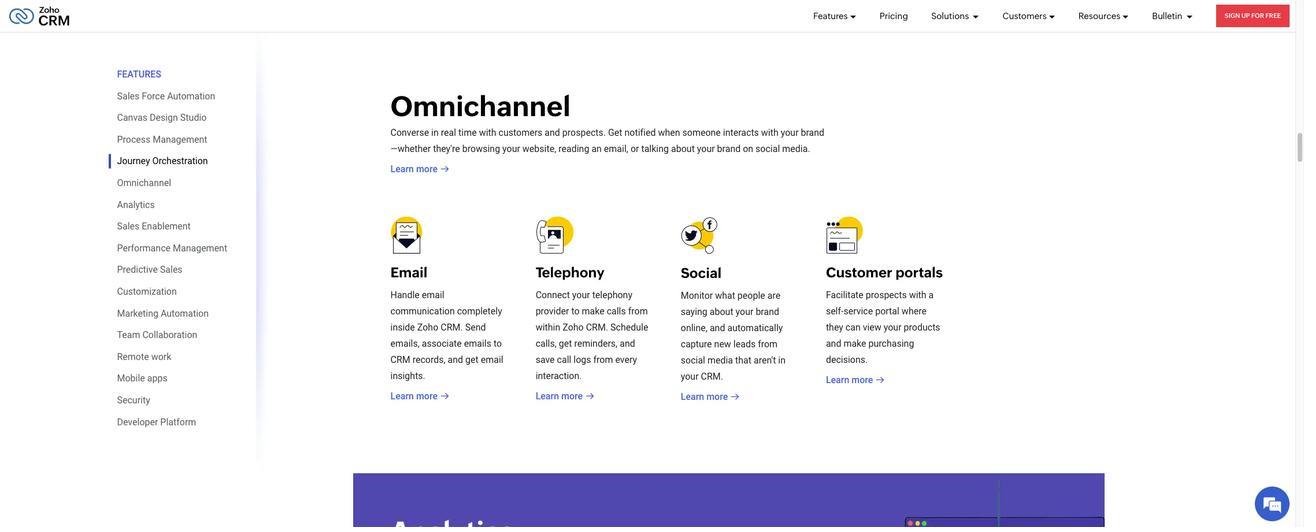 Task type: locate. For each thing, give the bounding box(es) containing it.
0 vertical spatial make
[[582, 306, 605, 317]]

0 vertical spatial social
[[756, 143, 780, 154]]

0 vertical spatial get
[[559, 338, 572, 349]]

make inside facilitate prospects with a self-service portal where they can view your products and make purchasing decisions.
[[844, 338, 867, 349]]

1 horizontal spatial brand
[[756, 306, 779, 317]]

1 zoho crm. from the left
[[417, 322, 463, 333]]

pricing link
[[880, 0, 908, 32]]

1 horizontal spatial about
[[710, 306, 734, 317]]

pricing
[[880, 11, 908, 21]]

social down capture
[[681, 355, 705, 366]]

0 vertical spatial to
[[572, 306, 580, 317]]

learn more for email
[[391, 391, 438, 402]]

insights.
[[391, 370, 425, 381]]

and down the they
[[826, 338, 842, 349]]

facilitate prospects with a self-service portal where they can view your products and make purchasing decisions.
[[826, 289, 941, 365]]

process management
[[117, 134, 207, 145]]

in left real
[[431, 127, 439, 138]]

with right interacts
[[761, 127, 779, 138]]

learn more link
[[391, 162, 449, 176], [826, 373, 885, 387], [391, 389, 449, 403], [536, 389, 594, 403], [681, 390, 740, 404]]

zoho crm. for email
[[417, 322, 463, 333]]

learn down insights.
[[391, 391, 414, 402]]

portal
[[876, 306, 900, 317]]

aren't
[[754, 355, 776, 366]]

online,
[[681, 322, 708, 333]]

0 vertical spatial management
[[153, 134, 207, 145]]

management for process management
[[153, 134, 207, 145]]

up
[[1242, 12, 1250, 19]]

2 vertical spatial from
[[594, 354, 613, 365]]

zoho down communication
[[417, 322, 438, 333]]

from inside schedule calls, get reminders, and save call logs from every interaction.
[[594, 354, 613, 365]]

1 vertical spatial to
[[494, 338, 502, 349]]

0 horizontal spatial zoho crm.
[[417, 322, 463, 333]]

reminders,
[[574, 338, 618, 349]]

omnichannel up analytics
[[117, 178, 171, 188]]

they're
[[433, 143, 460, 154]]

handle
[[391, 289, 420, 300]]

zoho crm. up associate
[[417, 322, 463, 333]]

learn down capture
[[681, 391, 704, 402]]

learn more link for email
[[391, 389, 449, 403]]

view
[[863, 322, 882, 333]]

sign up for free link
[[1216, 5, 1290, 27]]

learn more link down insights.
[[391, 389, 449, 403]]

calls,
[[536, 338, 557, 349]]

management up orchestration
[[153, 134, 207, 145]]

platform
[[160, 417, 196, 428]]

enablement
[[142, 221, 191, 232]]

talking
[[642, 143, 669, 154]]

learn more down insights.
[[391, 391, 438, 402]]

with left a
[[909, 289, 927, 300]]

remote
[[117, 351, 149, 362]]

design
[[150, 112, 178, 123]]

0 horizontal spatial social
[[681, 355, 705, 366]]

zoho crm. for telephony
[[563, 322, 608, 333]]

1 vertical spatial social
[[681, 355, 705, 366]]

in
[[431, 127, 439, 138], [779, 355, 786, 366]]

free
[[1266, 12, 1281, 19]]

1 horizontal spatial social
[[756, 143, 780, 154]]

more down media
[[707, 391, 728, 402]]

about inside the monitor what people are saying about your brand online, and automatically capture new leads from social media that aren't in your crm.
[[710, 306, 734, 317]]

collaboration
[[142, 330, 197, 341]]

management for performance management
[[173, 243, 227, 254]]

get down emails
[[466, 354, 479, 365]]

with up browsing
[[479, 127, 496, 138]]

learn more link down interaction.
[[536, 389, 594, 403]]

records,
[[413, 354, 446, 365]]

customers
[[1003, 11, 1047, 21]]

learn more down —whether
[[391, 163, 438, 174]]

from up aren't
[[758, 339, 778, 350]]

1 horizontal spatial crm.
[[586, 322, 608, 333]]

learn down decisions.
[[826, 374, 850, 385]]

learn more link down media
[[681, 390, 740, 404]]

make left calls
[[582, 306, 605, 317]]

email up communication
[[422, 289, 445, 300]]

apps
[[147, 373, 168, 384]]

your down 'people'
[[736, 306, 754, 317]]

1 vertical spatial from
[[758, 339, 778, 350]]

get
[[608, 127, 622, 138]]

brand down are at bottom
[[756, 306, 779, 317]]

learn more down media
[[681, 391, 728, 402]]

more
[[416, 163, 438, 174], [852, 374, 873, 385], [416, 391, 438, 402], [561, 391, 583, 402], [707, 391, 728, 402]]

in right aren't
[[779, 355, 786, 366]]

2 horizontal spatial crm.
[[701, 371, 723, 382]]

schedule
[[611, 322, 648, 333]]

more for email
[[416, 391, 438, 402]]

an
[[592, 143, 602, 154]]

to right provider
[[572, 306, 580, 317]]

0 horizontal spatial with
[[479, 127, 496, 138]]

1 vertical spatial email
[[481, 354, 503, 365]]

0 vertical spatial about
[[671, 143, 695, 154]]

learn more down decisions.
[[826, 374, 873, 385]]

1 vertical spatial sales
[[117, 221, 140, 232]]

and up website,
[[545, 127, 560, 138]]

bulletin link
[[1153, 0, 1193, 32]]

features link
[[814, 0, 857, 32]]

2 horizontal spatial with
[[909, 289, 927, 300]]

from down reminders,
[[594, 354, 613, 365]]

and inside send emails, associate emails to crm records, and get email insights.
[[448, 354, 463, 365]]

0 horizontal spatial crm.
[[441, 322, 463, 333]]

0 vertical spatial in
[[431, 127, 439, 138]]

on
[[743, 143, 754, 154]]

crm. inside the monitor what people are saying about your brand online, and automatically capture new leads from social media that aren't in your crm.
[[701, 371, 723, 382]]

more down interaction.
[[561, 391, 583, 402]]

1 horizontal spatial to
[[572, 306, 580, 317]]

and up new at the bottom
[[710, 322, 725, 333]]

analytics
[[117, 199, 155, 210]]

0 horizontal spatial zoho
[[417, 322, 438, 333]]

2 horizontal spatial from
[[758, 339, 778, 350]]

about down what
[[710, 306, 734, 317]]

and down associate
[[448, 354, 463, 365]]

to inside connect your telephony provider to make calls from within
[[572, 306, 580, 317]]

your up purchasing
[[884, 322, 902, 333]]

brand left on
[[717, 143, 741, 154]]

crm. up associate
[[441, 322, 463, 333]]

zoho crm.
[[417, 322, 463, 333], [563, 322, 608, 333]]

social right on
[[756, 143, 780, 154]]

learn more down interaction.
[[536, 391, 583, 402]]

from up schedule
[[628, 306, 648, 317]]

from
[[628, 306, 648, 317], [758, 339, 778, 350], [594, 354, 613, 365]]

telephony
[[536, 265, 605, 280]]

bulletin
[[1153, 11, 1185, 21]]

brand up media.
[[801, 127, 825, 138]]

sign up for free
[[1225, 12, 1281, 19]]

learn for customer portals
[[826, 374, 850, 385]]

automation
[[167, 91, 215, 102], [161, 308, 209, 319]]

learn down —whether
[[391, 163, 414, 174]]

interaction.
[[536, 370, 582, 381]]

0 horizontal spatial email
[[422, 289, 445, 300]]

emails,
[[391, 338, 420, 349]]

email
[[391, 265, 428, 280]]

2 horizontal spatial brand
[[801, 127, 825, 138]]

social inside the monitor what people are saying about your brand online, and automatically capture new leads from social media that aren't in your crm.
[[681, 355, 705, 366]]

sales down analytics
[[117, 221, 140, 232]]

and inside the monitor what people are saying about your brand online, and automatically capture new leads from social media that aren't in your crm.
[[710, 322, 725, 333]]

0 horizontal spatial get
[[466, 354, 479, 365]]

about down "when"
[[671, 143, 695, 154]]

in inside omnichannel converse in real time with customers and prospects. get notified when someone interacts with your brand —whether they're browsing your website, reading an email, or talking about your brand on social media.
[[431, 127, 439, 138]]

time
[[459, 127, 477, 138]]

0 horizontal spatial about
[[671, 143, 695, 154]]

in inside the monitor what people are saying about your brand online, and automatically capture new leads from social media that aren't in your crm.
[[779, 355, 786, 366]]

sales
[[117, 91, 140, 102], [117, 221, 140, 232], [160, 264, 183, 275]]

social
[[756, 143, 780, 154], [681, 355, 705, 366]]

learn more for customer portals
[[826, 374, 873, 385]]

management down the enablement
[[173, 243, 227, 254]]

2 zoho from the left
[[563, 322, 584, 333]]

zoho
[[417, 322, 438, 333], [563, 322, 584, 333]]

1 horizontal spatial zoho
[[563, 322, 584, 333]]

team collaboration
[[117, 330, 197, 341]]

learn more link for telephony
[[536, 389, 594, 403]]

0 horizontal spatial to
[[494, 338, 502, 349]]

zoho right the within
[[563, 322, 584, 333]]

0 horizontal spatial brand
[[717, 143, 741, 154]]

capture
[[681, 339, 712, 350]]

more down insights.
[[416, 391, 438, 402]]

get up call
[[559, 338, 572, 349]]

1 horizontal spatial in
[[779, 355, 786, 366]]

performance
[[117, 243, 171, 254]]

1 vertical spatial in
[[779, 355, 786, 366]]

to right emails
[[494, 338, 502, 349]]

more for customer portals
[[852, 374, 873, 385]]

0 vertical spatial omnichannel
[[391, 90, 571, 122]]

your inside facilitate prospects with a self-service portal where they can view your products and make purchasing decisions.
[[884, 322, 902, 333]]

1 vertical spatial get
[[466, 354, 479, 365]]

learn more link down decisions.
[[826, 373, 885, 387]]

make down can
[[844, 338, 867, 349]]

real
[[441, 127, 456, 138]]

canvas design studio
[[117, 112, 207, 123]]

omnichannel inside omnichannel converse in real time with customers and prospects. get notified when someone interacts with your brand —whether they're browsing your website, reading an email, or talking about your brand on social media.
[[391, 90, 571, 122]]

2 vertical spatial brand
[[756, 306, 779, 317]]

crm. up reminders,
[[586, 322, 608, 333]]

and up the every
[[620, 338, 635, 349]]

1 vertical spatial omnichannel
[[117, 178, 171, 188]]

sales for sales enablement
[[117, 221, 140, 232]]

0 horizontal spatial in
[[431, 127, 439, 138]]

and
[[545, 127, 560, 138], [710, 322, 725, 333], [620, 338, 635, 349], [826, 338, 842, 349], [448, 354, 463, 365]]

developer
[[117, 417, 158, 428]]

are
[[768, 290, 781, 301]]

1 horizontal spatial omnichannel
[[391, 90, 571, 122]]

or
[[631, 143, 639, 154]]

1 horizontal spatial zoho crm.
[[563, 322, 608, 333]]

to inside send emails, associate emails to crm records, and get email insights.
[[494, 338, 502, 349]]

to
[[572, 306, 580, 317], [494, 338, 502, 349]]

1 vertical spatial management
[[173, 243, 227, 254]]

sales down performance management
[[160, 264, 183, 275]]

a
[[929, 289, 934, 300]]

predictive
[[117, 264, 158, 275]]

0 horizontal spatial from
[[594, 354, 613, 365]]

0 horizontal spatial omnichannel
[[117, 178, 171, 188]]

get inside send emails, associate emails to crm records, and get email insights.
[[466, 354, 479, 365]]

1 horizontal spatial from
[[628, 306, 648, 317]]

zoho crm logo image
[[9, 3, 70, 29]]

learn
[[391, 163, 414, 174], [826, 374, 850, 385], [391, 391, 414, 402], [536, 391, 559, 402], [681, 391, 704, 402]]

email down emails
[[481, 354, 503, 365]]

1 horizontal spatial with
[[761, 127, 779, 138]]

remote work
[[117, 351, 171, 362]]

1 zoho from the left
[[417, 322, 438, 333]]

2 zoho crm. from the left
[[563, 322, 608, 333]]

zoho for email
[[417, 322, 438, 333]]

1 horizontal spatial get
[[559, 338, 572, 349]]

1 vertical spatial about
[[710, 306, 734, 317]]

people
[[738, 290, 765, 301]]

resources link
[[1079, 0, 1129, 32]]

automation up collaboration
[[161, 308, 209, 319]]

sales up canvas at the left of page
[[117, 91, 140, 102]]

what
[[715, 290, 735, 301]]

to for provider
[[572, 306, 580, 317]]

omnichannel up time
[[391, 90, 571, 122]]

more down decisions.
[[852, 374, 873, 385]]

from inside the monitor what people are saying about your brand online, and automatically capture new leads from social media that aren't in your crm.
[[758, 339, 778, 350]]

your down telephony
[[572, 289, 590, 300]]

0 vertical spatial sales
[[117, 91, 140, 102]]

crm. down media
[[701, 371, 723, 382]]

0 horizontal spatial make
[[582, 306, 605, 317]]

1 horizontal spatial make
[[844, 338, 867, 349]]

canvas
[[117, 112, 147, 123]]

zoho crm. up reminders,
[[563, 322, 608, 333]]

more for social
[[707, 391, 728, 402]]

resources
[[1079, 11, 1121, 21]]

solutions
[[931, 11, 971, 21]]

learn down interaction.
[[536, 391, 559, 402]]

saying
[[681, 306, 708, 317]]

email
[[422, 289, 445, 300], [481, 354, 503, 365]]

automation up studio
[[167, 91, 215, 102]]

make
[[582, 306, 605, 317], [844, 338, 867, 349]]

0 vertical spatial from
[[628, 306, 648, 317]]

your up media.
[[781, 127, 799, 138]]

1 horizontal spatial email
[[481, 354, 503, 365]]

0 vertical spatial email
[[422, 289, 445, 300]]

journey
[[117, 156, 150, 167]]

1 vertical spatial make
[[844, 338, 867, 349]]

get
[[559, 338, 572, 349], [466, 354, 479, 365]]



Task type: describe. For each thing, give the bounding box(es) containing it.
zoho for telephony
[[563, 322, 584, 333]]

prospects
[[866, 289, 907, 300]]

associate
[[422, 338, 462, 349]]

get inside schedule calls, get reminders, and save call logs from every interaction.
[[559, 338, 572, 349]]

and inside facilitate prospects with a self-service portal where they can view your products and make purchasing decisions.
[[826, 338, 842, 349]]

features
[[117, 69, 161, 80]]

customer portals
[[826, 265, 943, 280]]

0 vertical spatial automation
[[167, 91, 215, 102]]

new
[[714, 339, 731, 350]]

sales for sales force automation
[[117, 91, 140, 102]]

provider
[[536, 306, 569, 317]]

send
[[465, 322, 486, 333]]

security
[[117, 395, 150, 406]]

learn for telephony
[[536, 391, 559, 402]]

—whether
[[391, 143, 431, 154]]

media.
[[783, 143, 810, 154]]

within
[[536, 322, 560, 333]]

portals
[[896, 265, 943, 280]]

orchestration
[[152, 156, 208, 167]]

connect
[[536, 289, 570, 300]]

more for telephony
[[561, 391, 583, 402]]

telephony
[[592, 289, 633, 300]]

email inside handle email communication completely inside
[[422, 289, 445, 300]]

connect your telephony provider to make calls from within
[[536, 289, 648, 333]]

make inside connect your telephony provider to make calls from within
[[582, 306, 605, 317]]

crm
[[391, 354, 410, 365]]

omnichannel converse in real time with customers and prospects. get notified when someone interacts with your brand —whether they're browsing your website, reading an email, or talking about your brand on social media.
[[391, 90, 825, 154]]

decisions.
[[826, 354, 868, 365]]

sales enablement
[[117, 221, 191, 232]]

learn for email
[[391, 391, 414, 402]]

interacts
[[723, 127, 759, 138]]

menu shadow image
[[256, 0, 273, 493]]

force
[[142, 91, 165, 102]]

your inside connect your telephony provider to make calls from within
[[572, 289, 590, 300]]

website,
[[523, 143, 556, 154]]

journey orchestration
[[117, 156, 208, 167]]

facilitate
[[826, 289, 864, 300]]

emails
[[464, 338, 492, 349]]

performance management
[[117, 243, 227, 254]]

learn more link for social
[[681, 390, 740, 404]]

predictive sales
[[117, 264, 183, 275]]

mobile apps
[[117, 373, 168, 384]]

learn more link for customer portals
[[826, 373, 885, 387]]

inside
[[391, 322, 415, 333]]

1 vertical spatial automation
[[161, 308, 209, 319]]

customer
[[826, 265, 893, 280]]

customization
[[117, 286, 177, 297]]

learn for social
[[681, 391, 704, 402]]

learn more for telephony
[[536, 391, 583, 402]]

monitor what people are saying about your brand online, and automatically capture new leads from social media that aren't in your crm.
[[681, 290, 786, 382]]

your down capture
[[681, 371, 699, 382]]

features
[[814, 11, 848, 21]]

brand inside the monitor what people are saying about your brand online, and automatically capture new leads from social media that aren't in your crm.
[[756, 306, 779, 317]]

and inside omnichannel converse in real time with customers and prospects. get notified when someone interacts with your brand —whether they're browsing your website, reading an email, or talking about your brand on social media.
[[545, 127, 560, 138]]

process
[[117, 134, 151, 145]]

leads
[[734, 339, 756, 350]]

where
[[902, 306, 927, 317]]

that
[[736, 355, 752, 366]]

converse
[[391, 127, 429, 138]]

studio
[[180, 112, 207, 123]]

customers
[[499, 127, 543, 138]]

someone
[[683, 127, 721, 138]]

learn more link down —whether
[[391, 162, 449, 176]]

purchasing
[[869, 338, 914, 349]]

notified
[[625, 127, 656, 138]]

logs
[[574, 354, 591, 365]]

every
[[616, 354, 637, 365]]

marketing automation
[[117, 308, 209, 319]]

crm. for email
[[441, 322, 463, 333]]

prospects.
[[563, 127, 606, 138]]

your down customers
[[503, 143, 520, 154]]

and inside schedule calls, get reminders, and save call logs from every interaction.
[[620, 338, 635, 349]]

more down —whether
[[416, 163, 438, 174]]

crm. for telephony
[[586, 322, 608, 333]]

to for emails
[[494, 338, 502, 349]]

save
[[536, 354, 555, 365]]

email inside send emails, associate emails to crm records, and get email insights.
[[481, 354, 503, 365]]

monitor
[[681, 290, 713, 301]]

email,
[[604, 143, 629, 154]]

media
[[708, 355, 733, 366]]

sales force automation
[[117, 91, 215, 102]]

calls
[[607, 306, 626, 317]]

products
[[904, 322, 941, 333]]

learn more for social
[[681, 391, 728, 402]]

2 vertical spatial sales
[[160, 264, 183, 275]]

browsing
[[462, 143, 500, 154]]

sign
[[1225, 12, 1240, 19]]

can
[[846, 322, 861, 333]]

omnichannel for omnichannel converse in real time with customers and prospects. get notified when someone interacts with your brand —whether they're browsing your website, reading an email, or talking about your brand on social media.
[[391, 90, 571, 122]]

analytics reporting features crm software image
[[858, 474, 1131, 527]]

send emails, associate emails to crm records, and get email insights.
[[391, 322, 503, 381]]

0 vertical spatial brand
[[801, 127, 825, 138]]

call
[[557, 354, 572, 365]]

omnichannel for omnichannel
[[117, 178, 171, 188]]

completely
[[457, 306, 502, 317]]

service
[[844, 306, 873, 317]]

work
[[151, 351, 171, 362]]

with inside facilitate prospects with a self-service portal where they can view your products and make purchasing decisions.
[[909, 289, 927, 300]]

social inside omnichannel converse in real time with customers and prospects. get notified when someone interacts with your brand —whether they're browsing your website, reading an email, or talking about your brand on social media.
[[756, 143, 780, 154]]

social
[[681, 265, 722, 281]]

schedule calls, get reminders, and save call logs from every interaction.
[[536, 322, 648, 381]]

1 vertical spatial brand
[[717, 143, 741, 154]]

they
[[826, 322, 844, 333]]

about inside omnichannel converse in real time with customers and prospects. get notified when someone interacts with your brand —whether they're browsing your website, reading an email, or talking about your brand on social media.
[[671, 143, 695, 154]]

from inside connect your telephony provider to make calls from within
[[628, 306, 648, 317]]

handle email communication completely inside
[[391, 289, 502, 333]]

your down the someone
[[697, 143, 715, 154]]



Task type: vqa. For each thing, say whether or not it's contained in the screenshot.
leftmost From
yes



